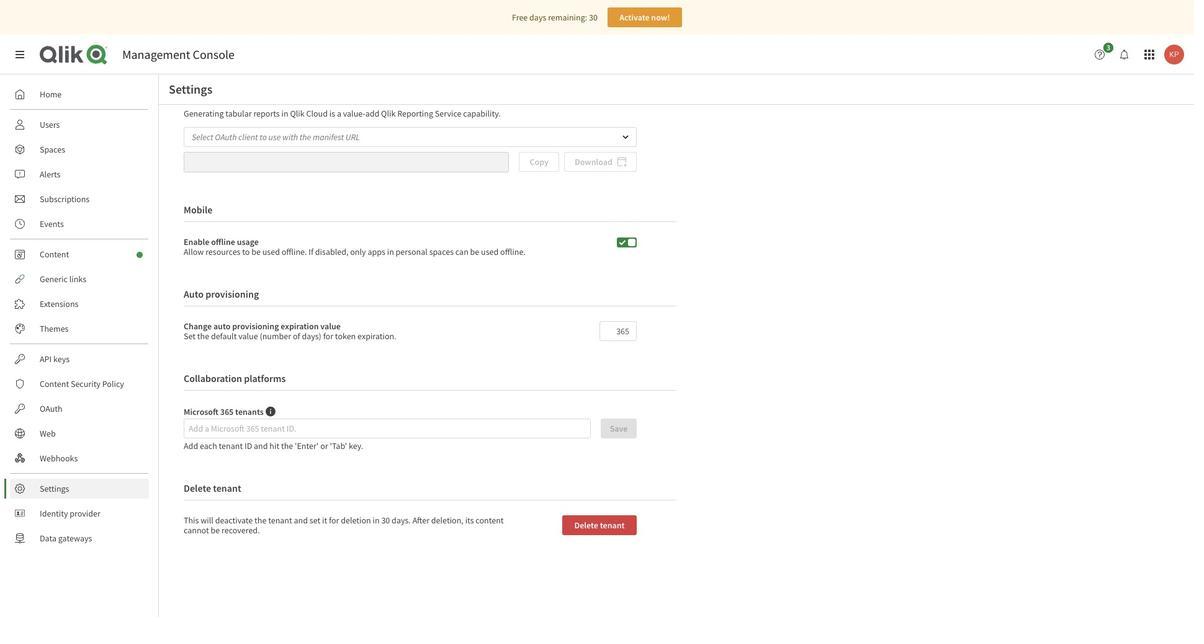 Task type: locate. For each thing, give the bounding box(es) containing it.
microsoft 365 tenants
[[184, 406, 264, 417]]

provider
[[70, 508, 100, 520]]

the inside this will deactivate the tenant and set it for deletion in 30 days. after deletion, its content cannot be recovered.
[[255, 515, 267, 526]]

free days remaining: 30
[[512, 12, 598, 23]]

provisioning inside change auto provisioning expiration value set the default value (number of days) for token expiration.
[[232, 321, 279, 332]]

0 horizontal spatial used
[[262, 246, 280, 257]]

0 vertical spatial content
[[40, 249, 69, 260]]

0 vertical spatial oauth
[[215, 132, 237, 143]]

1 horizontal spatial qlik
[[381, 108, 396, 119]]

qlik left the cloud
[[290, 108, 305, 119]]

0 horizontal spatial 30
[[381, 515, 390, 526]]

oauth up web
[[40, 403, 62, 415]]

to inside field
[[260, 132, 267, 143]]

content link
[[10, 245, 149, 264]]

days)
[[302, 331, 321, 342]]

1 horizontal spatial delete
[[574, 520, 598, 531]]

0 horizontal spatial oauth
[[40, 403, 62, 415]]

Add a Microsoft 365 tenant ID. text field
[[189, 419, 591, 439]]

30
[[589, 12, 598, 23], [381, 515, 390, 526]]

in right deletion
[[373, 515, 380, 526]]

reporting
[[397, 108, 433, 119]]

1 horizontal spatial to
[[260, 132, 267, 143]]

1 offline. from the left
[[282, 246, 307, 257]]

home
[[40, 89, 62, 100]]

content security policy link
[[10, 374, 149, 394]]

in right apps
[[387, 246, 394, 257]]

0 horizontal spatial value
[[238, 331, 258, 342]]

data gateways
[[40, 533, 92, 544]]

provisioning up auto
[[206, 288, 259, 300]]

change auto provisioning expiration value set the default value (number of days) for token expiration.
[[184, 321, 396, 342]]

add
[[184, 441, 198, 452]]

free
[[512, 12, 528, 23]]

delete inside button
[[574, 520, 598, 531]]

2 horizontal spatial in
[[387, 246, 394, 257]]

offline. left if
[[282, 246, 307, 257]]

1 vertical spatial settings
[[40, 484, 69, 495]]

1 vertical spatial oauth
[[40, 403, 62, 415]]

2 content from the top
[[40, 379, 69, 390]]

1 horizontal spatial offline.
[[500, 246, 526, 257]]

1 content from the top
[[40, 249, 69, 260]]

days.
[[392, 515, 411, 526]]

after
[[413, 515, 430, 526]]

value right expiration
[[321, 321, 341, 332]]

for inside change auto provisioning expiration value set the default value (number of days) for token expiration.
[[323, 331, 333, 342]]

be right the 'resources'
[[252, 246, 261, 257]]

1 vertical spatial 30
[[381, 515, 390, 526]]

1 vertical spatial delete
[[574, 520, 598, 531]]

Select OAuth client to use with the manifest URL field
[[184, 127, 637, 147]]

keys
[[53, 354, 70, 365]]

set
[[310, 515, 320, 526]]

0 horizontal spatial be
[[211, 525, 220, 536]]

qlik
[[290, 108, 305, 119], [381, 108, 396, 119]]

30 inside this will deactivate the tenant and set it for deletion in 30 days. after deletion, its content cannot be recovered.
[[381, 515, 390, 526]]

0 vertical spatial delete tenant
[[184, 482, 241, 495]]

content down api keys
[[40, 379, 69, 390]]

add each tenant id and hit the 'enter' or 'tab' key.
[[184, 441, 363, 452]]

for right days)
[[323, 331, 333, 342]]

0 vertical spatial delete
[[184, 482, 211, 495]]

content inside content security policy link
[[40, 379, 69, 390]]

be inside this will deactivate the tenant and set it for deletion in 30 days. after deletion, its content cannot be recovered.
[[211, 525, 220, 536]]

0 horizontal spatial in
[[282, 108, 288, 119]]

settings up identity
[[40, 484, 69, 495]]

of
[[293, 331, 300, 342]]

0 horizontal spatial settings
[[40, 484, 69, 495]]

1 horizontal spatial settings
[[169, 81, 213, 97]]

1 vertical spatial delete tenant
[[574, 520, 625, 531]]

1 vertical spatial content
[[40, 379, 69, 390]]

1 horizontal spatial be
[[252, 246, 261, 257]]

for right it
[[329, 515, 339, 526]]

is
[[329, 108, 335, 119]]

generic links
[[40, 274, 86, 285]]

cannot
[[184, 525, 209, 536]]

the inside field
[[300, 132, 311, 143]]

spaces link
[[10, 140, 149, 160]]

key.
[[349, 441, 363, 452]]

oauth inside oauth link
[[40, 403, 62, 415]]

themes
[[40, 323, 69, 335]]

web link
[[10, 424, 149, 444]]

provisioning
[[206, 288, 259, 300], [232, 321, 279, 332]]

client
[[238, 132, 258, 143]]

used right 'can'
[[481, 246, 499, 257]]

for inside this will deactivate the tenant and set it for deletion in 30 days. after deletion, its content cannot be recovered.
[[329, 515, 339, 526]]

1 horizontal spatial 30
[[589, 12, 598, 23]]

api keys link
[[10, 349, 149, 369]]

auto provisioning
[[184, 288, 259, 300]]

navigation pane element
[[0, 79, 158, 554]]

the right set
[[197, 331, 209, 342]]

home link
[[10, 84, 149, 104]]

and left set
[[294, 515, 308, 526]]

tenant
[[219, 441, 243, 452], [213, 482, 241, 495], [268, 515, 292, 526], [600, 520, 625, 531]]

be right cannot
[[211, 525, 220, 536]]

0 vertical spatial and
[[254, 441, 268, 452]]

web
[[40, 428, 56, 439]]

to right the 'resources'
[[242, 246, 250, 257]]

oauth inside select oauth client to use with the manifest url field
[[215, 132, 237, 143]]

collaboration platforms
[[184, 372, 286, 385]]

1 horizontal spatial in
[[373, 515, 380, 526]]

add
[[365, 108, 379, 119]]

content for content
[[40, 249, 69, 260]]

kendall parks image
[[1165, 45, 1184, 65]]

a
[[337, 108, 341, 119]]

the right the with
[[300, 132, 311, 143]]

1 horizontal spatial used
[[481, 246, 499, 257]]

this will deactivate the tenant and set it for deletion in 30 days. after deletion, its content cannot be recovered.
[[184, 515, 504, 536]]

oauth
[[215, 132, 237, 143], [40, 403, 62, 415]]

2 offline. from the left
[[500, 246, 526, 257]]

with
[[282, 132, 298, 143]]

qlik right add at the left top of page
[[381, 108, 396, 119]]

content inside content link
[[40, 249, 69, 260]]

provisioning right auto
[[232, 321, 279, 332]]

the for manifest
[[300, 132, 311, 143]]

0 vertical spatial for
[[323, 331, 333, 342]]

365
[[220, 406, 234, 417]]

2 horizontal spatial be
[[470, 246, 479, 257]]

1 horizontal spatial delete tenant
[[574, 520, 625, 531]]

content up generic on the top
[[40, 249, 69, 260]]

oauth left client
[[215, 132, 237, 143]]

1 vertical spatial to
[[242, 246, 250, 257]]

1 vertical spatial provisioning
[[232, 321, 279, 332]]

tabular
[[225, 108, 252, 119]]

content for content security policy
[[40, 379, 69, 390]]

in inside "enable offline usage allow resources to be used offline. if disabled, only apps in personal spaces can be used offline."
[[387, 246, 394, 257]]

offline
[[211, 236, 235, 247]]

to
[[260, 132, 267, 143], [242, 246, 250, 257]]

extensions
[[40, 299, 78, 310]]

30 right remaining:
[[589, 12, 598, 23]]

the inside change auto provisioning expiration value set the default value (number of days) for token expiration.
[[197, 331, 209, 342]]

0 horizontal spatial to
[[242, 246, 250, 257]]

the right deactivate
[[255, 515, 267, 526]]

enable offline usage allow resources to be used offline. if disabled, only apps in personal spaces can be used offline.
[[184, 236, 526, 257]]

2 vertical spatial in
[[373, 515, 380, 526]]

1 vertical spatial and
[[294, 515, 308, 526]]

1 vertical spatial in
[[387, 246, 394, 257]]

0 horizontal spatial qlik
[[290, 108, 305, 119]]

None field
[[600, 322, 636, 340]]

reports
[[254, 108, 280, 119]]

in inside this will deactivate the tenant and set it for deletion in 30 days. after deletion, its content cannot be recovered.
[[373, 515, 380, 526]]

in
[[282, 108, 288, 119], [387, 246, 394, 257], [373, 515, 380, 526]]

this
[[184, 515, 199, 526]]

0 horizontal spatial delete
[[184, 482, 211, 495]]

allow
[[184, 246, 204, 257]]

now!
[[651, 12, 670, 23]]

tenant inside button
[[600, 520, 625, 531]]

0 horizontal spatial offline.
[[282, 246, 307, 257]]

new connector image
[[137, 252, 143, 258]]

and right the id
[[254, 441, 268, 452]]

expiration
[[281, 321, 319, 332]]

console
[[193, 47, 235, 62]]

in right reports
[[282, 108, 288, 119]]

0 vertical spatial 30
[[589, 12, 598, 23]]

offline. right 'can'
[[500, 246, 526, 257]]

be right 'can'
[[470, 246, 479, 257]]

generating tabular reports in qlik cloud is a value-add qlik reporting service capability.
[[184, 108, 501, 119]]

data gateways link
[[10, 529, 149, 549]]

users
[[40, 119, 60, 130]]

disabled,
[[315, 246, 349, 257]]

1 vertical spatial for
[[329, 515, 339, 526]]

or
[[320, 441, 328, 452]]

be
[[252, 246, 261, 257], [470, 246, 479, 257], [211, 525, 220, 536]]

None text field
[[184, 152, 509, 172]]

0 vertical spatial provisioning
[[206, 288, 259, 300]]

for
[[323, 331, 333, 342], [329, 515, 339, 526]]

settings up generating
[[169, 81, 213, 97]]

enable
[[184, 236, 209, 247]]

0 vertical spatial to
[[260, 132, 267, 143]]

used
[[262, 246, 280, 257], [481, 246, 499, 257]]

remaining:
[[548, 12, 587, 23]]

to left use
[[260, 132, 267, 143]]

30 left the "days."
[[381, 515, 390, 526]]

and
[[254, 441, 268, 452], [294, 515, 308, 526]]

alerts
[[40, 169, 60, 180]]

1 horizontal spatial and
[[294, 515, 308, 526]]

content
[[40, 249, 69, 260], [40, 379, 69, 390]]

value right default in the left bottom of the page
[[238, 331, 258, 342]]

used right "usage" on the top left of the page
[[262, 246, 280, 257]]

the right hit
[[281, 441, 293, 452]]

select
[[192, 132, 213, 143]]

'tab'
[[330, 441, 347, 452]]

0 horizontal spatial and
[[254, 441, 268, 452]]

1 horizontal spatial oauth
[[215, 132, 237, 143]]



Task type: vqa. For each thing, say whether or not it's contained in the screenshot.
Master Item Management button
no



Task type: describe. For each thing, give the bounding box(es) containing it.
platforms
[[244, 372, 286, 385]]

activate now!
[[620, 12, 670, 23]]

cloud
[[306, 108, 328, 119]]

default
[[211, 331, 237, 342]]

oauth link
[[10, 399, 149, 419]]

settings link
[[10, 479, 149, 499]]

events link
[[10, 214, 149, 234]]

spaces
[[429, 246, 454, 257]]

spaces
[[40, 144, 65, 155]]

1 horizontal spatial value
[[321, 321, 341, 332]]

content
[[476, 515, 504, 526]]

to inside "enable offline usage allow resources to be used offline. if disabled, only apps in personal spaces can be used offline."
[[242, 246, 250, 257]]

api keys
[[40, 354, 70, 365]]

gateways
[[58, 533, 92, 544]]

users link
[[10, 115, 149, 135]]

3
[[1107, 43, 1111, 52]]

content security policy
[[40, 379, 124, 390]]

close sidebar menu image
[[15, 50, 25, 60]]

manifest
[[313, 132, 344, 143]]

recovered.
[[222, 525, 260, 536]]

(number
[[260, 331, 291, 342]]

events
[[40, 218, 64, 230]]

the for 'enter'
[[281, 441, 293, 452]]

hit
[[270, 441, 279, 452]]

will
[[201, 515, 213, 526]]

only
[[350, 246, 366, 257]]

tenant inside this will deactivate the tenant and set it for deletion in 30 days. after deletion, its content cannot be recovered.
[[268, 515, 292, 526]]

subscriptions
[[40, 194, 90, 205]]

1 qlik from the left
[[290, 108, 305, 119]]

2 used from the left
[[481, 246, 499, 257]]

identity
[[40, 508, 68, 520]]

'enter'
[[295, 441, 319, 452]]

days
[[530, 12, 546, 23]]

webhooks link
[[10, 449, 149, 469]]

resources
[[206, 246, 241, 257]]

policy
[[102, 379, 124, 390]]

its
[[465, 515, 474, 526]]

usage
[[237, 236, 259, 247]]

add microsoft 365 tenants that can be used as collaboration channels. image
[[264, 406, 277, 418]]

management
[[122, 47, 190, 62]]

tenants
[[235, 406, 264, 417]]

0 vertical spatial settings
[[169, 81, 213, 97]]

settings inside settings link
[[40, 484, 69, 495]]

id
[[245, 441, 252, 452]]

3 button
[[1090, 43, 1117, 65]]

subscriptions link
[[10, 189, 149, 209]]

change
[[184, 321, 212, 332]]

delete tenant button
[[562, 516, 637, 535]]

use
[[269, 132, 281, 143]]

activate
[[620, 12, 650, 23]]

extensions link
[[10, 294, 149, 314]]

identity provider link
[[10, 504, 149, 524]]

themes link
[[10, 319, 149, 339]]

service
[[435, 108, 461, 119]]

2 qlik from the left
[[381, 108, 396, 119]]

activate now! link
[[608, 7, 682, 27]]

0 vertical spatial in
[[282, 108, 288, 119]]

select oauth client to use with the manifest url
[[192, 132, 360, 143]]

microsoft
[[184, 406, 218, 417]]

the for default
[[197, 331, 209, 342]]

0 horizontal spatial delete tenant
[[184, 482, 241, 495]]

can
[[456, 246, 469, 257]]

auto
[[213, 321, 231, 332]]

expiration.
[[358, 331, 396, 342]]

personal
[[396, 246, 428, 257]]

management console element
[[122, 47, 235, 62]]

1 used from the left
[[262, 246, 280, 257]]

management console
[[122, 47, 235, 62]]

deletion
[[341, 515, 371, 526]]

and inside this will deactivate the tenant and set it for deletion in 30 days. after deletion, its content cannot be recovered.
[[294, 515, 308, 526]]

webhooks
[[40, 453, 78, 464]]

alerts link
[[10, 164, 149, 184]]

generating
[[184, 108, 224, 119]]

api
[[40, 354, 52, 365]]

delete tenant inside button
[[574, 520, 625, 531]]

if
[[309, 246, 314, 257]]

deactivate
[[215, 515, 253, 526]]

identity provider
[[40, 508, 100, 520]]

auto
[[184, 288, 204, 300]]

data
[[40, 533, 56, 544]]

collaboration
[[184, 372, 242, 385]]



